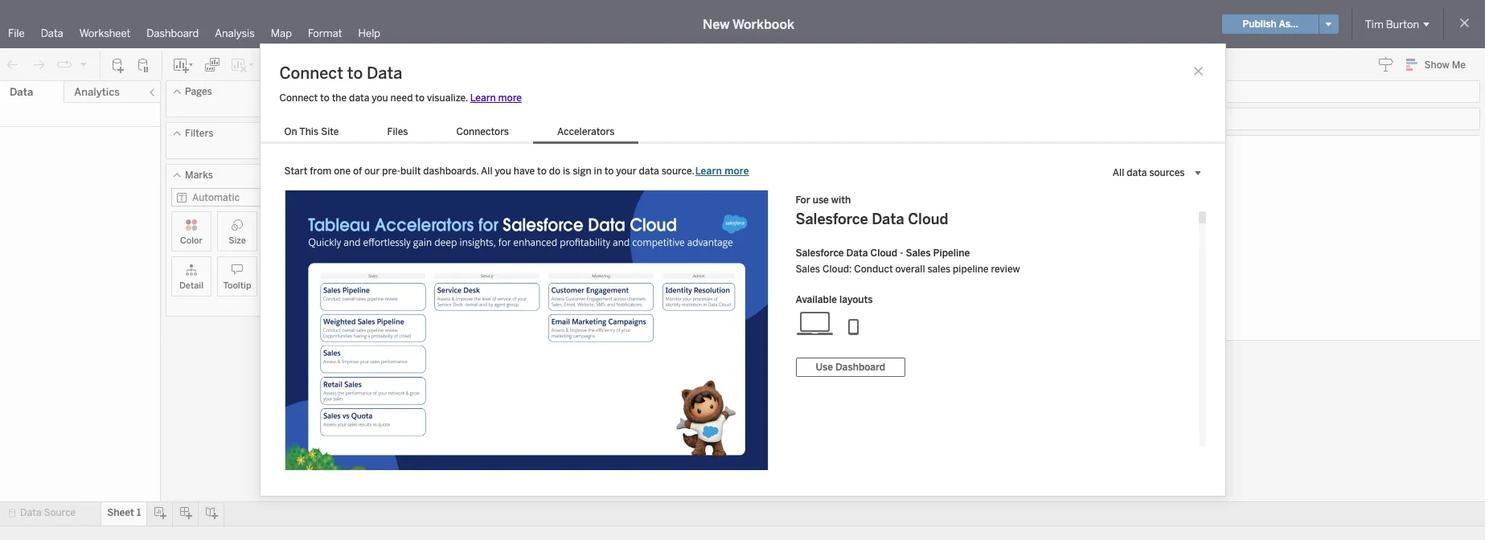 Task type: locate. For each thing, give the bounding box(es) containing it.
data down undo image
[[10, 86, 33, 98]]

to up columns
[[347, 64, 363, 83]]

more
[[498, 92, 522, 104], [725, 166, 749, 177]]

learn
[[470, 92, 496, 104], [695, 166, 722, 177]]

worksheet
[[79, 27, 131, 39]]

the
[[332, 92, 347, 104]]

list box
[[260, 123, 639, 144]]

analysis
[[215, 27, 255, 39]]

totals image
[[353, 57, 372, 73]]

1 right of
[[367, 144, 377, 166]]

salesforce up cloud:
[[796, 248, 844, 259]]

more up connectors
[[498, 92, 522, 104]]

1 vertical spatial learn more link
[[695, 165, 750, 178]]

0 horizontal spatial more
[[498, 92, 522, 104]]

data source
[[20, 507, 76, 519]]

learn more link for start from one of our pre-built dashboards. all you have to do is sign in to your data source. learn more
[[695, 165, 750, 178]]

1 horizontal spatial you
[[495, 166, 511, 177]]

salesforce
[[796, 211, 868, 228], [796, 248, 844, 259]]

available
[[796, 294, 837, 306]]

0 vertical spatial sheet 1
[[320, 144, 377, 166]]

data right your on the top left
[[639, 166, 659, 177]]

replay animation image up analytics
[[79, 59, 88, 69]]

data
[[349, 92, 369, 104], [639, 166, 659, 177]]

list box containing on this site
[[260, 123, 639, 144]]

data guide image
[[1378, 56, 1394, 72]]

pipeline
[[933, 248, 970, 259]]

sheet right source
[[107, 507, 134, 519]]

0 horizontal spatial learn more link
[[470, 92, 522, 104]]

1 vertical spatial sheet 1
[[107, 507, 141, 519]]

0 horizontal spatial 1
[[137, 507, 141, 519]]

site
[[321, 126, 339, 138]]

1 vertical spatial dashboard
[[836, 362, 885, 373]]

1 connect from the top
[[279, 64, 343, 83]]

dashboards.
[[423, 166, 479, 177]]

1 vertical spatial connect
[[279, 92, 318, 104]]

rows
[[333, 113, 357, 125]]

built
[[401, 166, 421, 177]]

salesforce down with
[[796, 211, 868, 228]]

1 horizontal spatial dashboard
[[836, 362, 885, 373]]

learn more link
[[470, 92, 522, 104], [695, 165, 750, 178]]

0 vertical spatial data
[[349, 92, 369, 104]]

-
[[900, 248, 904, 259]]

sign
[[573, 166, 592, 177]]

1 horizontal spatial 1
[[367, 144, 377, 166]]

more right source.
[[725, 166, 749, 177]]

1 vertical spatial more
[[725, 166, 749, 177]]

1 horizontal spatial learn more link
[[695, 165, 750, 178]]

visualize.
[[427, 92, 468, 104]]

sheet 1 right source
[[107, 507, 141, 519]]

connect to data
[[279, 64, 402, 83]]

pipeline
[[953, 264, 989, 275]]

0 vertical spatial salesforce
[[796, 211, 868, 228]]

1 vertical spatial sheet
[[107, 507, 134, 519]]

salesforce inside the salesforce data cloud - sales pipeline sales cloud: conduct overall sales pipeline review
[[796, 248, 844, 259]]

0 vertical spatial cloud
[[908, 211, 949, 228]]

to left the the
[[320, 92, 330, 104]]

is
[[563, 166, 570, 177]]

sheet down site
[[320, 144, 364, 166]]

0 vertical spatial connect
[[279, 64, 343, 83]]

me
[[1452, 60, 1466, 71]]

1 horizontal spatial data
[[639, 166, 659, 177]]

learn up connectors
[[470, 92, 496, 104]]

new workbook
[[703, 16, 795, 32]]

data up conduct
[[847, 248, 868, 259]]

1 right source
[[137, 507, 141, 519]]

show me
[[1425, 60, 1466, 71]]

from
[[310, 166, 332, 177]]

pages
[[185, 86, 212, 97]]

connect
[[279, 64, 343, 83], [279, 92, 318, 104]]

cloud inside for use with salesforce data cloud
[[908, 211, 949, 228]]

1 horizontal spatial sheet 1
[[320, 144, 377, 166]]

tim
[[1365, 18, 1384, 30]]

connect for connect to data
[[279, 64, 343, 83]]

cloud
[[908, 211, 949, 228], [871, 248, 898, 259]]

replay animation image right redo image
[[56, 57, 72, 73]]

to
[[347, 64, 363, 83], [320, 92, 330, 104], [415, 92, 425, 104], [537, 166, 547, 177], [605, 166, 614, 177]]

1 horizontal spatial cloud
[[908, 211, 949, 228]]

2 salesforce from the top
[[796, 248, 844, 259]]

0 horizontal spatial replay animation image
[[56, 57, 72, 73]]

0 horizontal spatial cloud
[[871, 248, 898, 259]]

you left need
[[372, 92, 388, 104]]

sheet 1 down site
[[320, 144, 377, 166]]

tim burton
[[1365, 18, 1419, 30]]

filters
[[185, 128, 213, 139]]

0 vertical spatial dashboard
[[147, 27, 199, 39]]

to left do
[[537, 166, 547, 177]]

format
[[308, 27, 342, 39]]

redo image
[[31, 57, 47, 73]]

data up the -
[[872, 211, 904, 228]]

highlight image
[[392, 57, 411, 73]]

1
[[367, 144, 377, 166], [137, 507, 141, 519]]

0 vertical spatial you
[[372, 92, 388, 104]]

0 vertical spatial sales
[[906, 248, 931, 259]]

this
[[299, 126, 319, 138]]

cloud up pipeline
[[908, 211, 949, 228]]

source.
[[662, 166, 695, 177]]

1 vertical spatial cloud
[[871, 248, 898, 259]]

learn right source.
[[695, 166, 722, 177]]

on this site
[[284, 126, 339, 138]]

use
[[813, 195, 829, 206]]

1 vertical spatial data
[[639, 166, 659, 177]]

sheet
[[320, 144, 364, 166], [107, 507, 134, 519]]

connect up the the
[[279, 64, 343, 83]]

data right the the
[[349, 92, 369, 104]]

data
[[41, 27, 63, 39], [367, 64, 402, 83], [10, 86, 33, 98], [872, 211, 904, 228], [847, 248, 868, 259], [20, 507, 41, 519]]

2 connect from the top
[[279, 92, 318, 104]]

new data source image
[[110, 57, 126, 73]]

sales right the -
[[906, 248, 931, 259]]

layouts
[[840, 294, 873, 306]]

replay animation image
[[56, 57, 72, 73], [79, 59, 88, 69]]

1 vertical spatial salesforce
[[796, 248, 844, 259]]

dashboard
[[147, 27, 199, 39], [836, 362, 885, 373]]

0 vertical spatial learn
[[470, 92, 496, 104]]

0 vertical spatial sheet
[[320, 144, 364, 166]]

text
[[274, 236, 292, 246]]

1 vertical spatial sales
[[796, 264, 820, 275]]

pause auto updates image
[[136, 57, 152, 73]]

you right "all"
[[495, 166, 511, 177]]

on
[[284, 126, 297, 138]]

sort ascending image
[[302, 57, 318, 73]]

you
[[372, 92, 388, 104], [495, 166, 511, 177]]

as...
[[1279, 18, 1299, 30]]

connect for connect to the data you need to visualize. learn more
[[279, 92, 318, 104]]

sales
[[928, 264, 951, 275]]

0 horizontal spatial learn
[[470, 92, 496, 104]]

color
[[180, 236, 203, 246]]

1 horizontal spatial learn
[[695, 166, 722, 177]]

cloud left the -
[[871, 248, 898, 259]]

connect to the data you need to visualize. learn more
[[279, 92, 522, 104]]

publish as...
[[1243, 18, 1299, 30]]

dashboard right use on the bottom
[[836, 362, 885, 373]]

sales
[[906, 248, 931, 259], [796, 264, 820, 275]]

dashboard up new worksheet icon
[[147, 27, 199, 39]]

show
[[1425, 60, 1450, 71]]

sales left cloud:
[[796, 264, 820, 275]]

publish as... button
[[1223, 14, 1319, 34]]

sheet 1
[[320, 144, 377, 166], [107, 507, 141, 519]]

size
[[229, 236, 246, 246]]

connect up on
[[279, 92, 318, 104]]

all
[[481, 166, 493, 177]]

0 horizontal spatial sheet 1
[[107, 507, 141, 519]]

have
[[514, 166, 535, 177]]

review
[[991, 264, 1020, 275]]

0 vertical spatial learn more link
[[470, 92, 522, 104]]

0 horizontal spatial you
[[372, 92, 388, 104]]

1 horizontal spatial more
[[725, 166, 749, 177]]

pre-
[[382, 166, 401, 177]]

data up connect to the data you need to visualize. learn more
[[367, 64, 402, 83]]

workbook
[[733, 16, 795, 32]]

1 horizontal spatial sales
[[906, 248, 931, 259]]

1 salesforce from the top
[[796, 211, 868, 228]]



Task type: describe. For each thing, give the bounding box(es) containing it.
collapse image
[[147, 88, 157, 97]]

0 horizontal spatial sales
[[796, 264, 820, 275]]

sort descending image
[[327, 57, 343, 73]]

your
[[616, 166, 637, 177]]

files
[[387, 126, 408, 138]]

publish
[[1243, 18, 1277, 30]]

new worksheet image
[[172, 57, 195, 73]]

with
[[831, 195, 851, 206]]

use dashboard
[[816, 362, 885, 373]]

duplicate image
[[204, 57, 220, 73]]

cloud:
[[823, 264, 852, 275]]

accelerators
[[557, 126, 615, 138]]

marks
[[185, 170, 213, 181]]

laptop image
[[796, 310, 834, 336]]

of
[[353, 166, 362, 177]]

data left source
[[20, 507, 41, 519]]

1 vertical spatial 1
[[137, 507, 141, 519]]

cloud inside the salesforce data cloud - sales pipeline sales cloud: conduct overall sales pipeline review
[[871, 248, 898, 259]]

start from one of our pre-built dashboards. all you have to do is sign in to your data source. learn more
[[284, 166, 749, 177]]

connectors
[[456, 126, 509, 138]]

overall
[[895, 264, 925, 275]]

for use with salesforce data cloud
[[796, 195, 949, 228]]

help
[[358, 27, 380, 39]]

learn more link for connect to the data you need to visualize. learn more
[[470, 92, 522, 104]]

data inside for use with salesforce data cloud
[[872, 211, 904, 228]]

undo image
[[5, 57, 21, 73]]

dashboard inside use dashboard button
[[836, 362, 885, 373]]

salesforce inside for use with salesforce data cloud
[[796, 211, 868, 228]]

one
[[334, 166, 351, 177]]

data up redo image
[[41, 27, 63, 39]]

start
[[284, 166, 308, 177]]

0 horizontal spatial dashboard
[[147, 27, 199, 39]]

our
[[365, 166, 380, 177]]

0 horizontal spatial sheet
[[107, 507, 134, 519]]

need
[[391, 92, 413, 104]]

source
[[44, 507, 76, 519]]

swap rows and columns image
[[276, 57, 292, 73]]

new
[[703, 16, 730, 32]]

phone image
[[834, 310, 873, 336]]

analytics
[[74, 86, 120, 98]]

conduct
[[854, 264, 893, 275]]

to right 'in'
[[605, 166, 614, 177]]

tooltip
[[223, 281, 251, 291]]

file
[[8, 27, 25, 39]]

0 vertical spatial more
[[498, 92, 522, 104]]

salesforce data cloud - sales pipeline sales cloud: conduct overall sales pipeline review
[[796, 248, 1020, 275]]

detail
[[179, 281, 204, 291]]

1 horizontal spatial replay animation image
[[79, 59, 88, 69]]

columns
[[333, 86, 373, 97]]

data inside the salesforce data cloud - sales pipeline sales cloud: conduct overall sales pipeline review
[[847, 248, 868, 259]]

available layouts
[[796, 294, 873, 306]]

for
[[796, 195, 810, 206]]

1 vertical spatial you
[[495, 166, 511, 177]]

use
[[816, 362, 833, 373]]

salesforce data cloud - sales pipeline image
[[285, 191, 768, 483]]

0 vertical spatial 1
[[367, 144, 377, 166]]

1 horizontal spatial sheet
[[320, 144, 364, 166]]

use dashboard button
[[796, 358, 906, 377]]

1 vertical spatial learn
[[695, 166, 722, 177]]

map
[[271, 27, 292, 39]]

in
[[594, 166, 602, 177]]

0 horizontal spatial data
[[349, 92, 369, 104]]

burton
[[1386, 18, 1419, 30]]

do
[[549, 166, 561, 177]]

to right need
[[415, 92, 425, 104]]

clear sheet image
[[230, 57, 256, 73]]

show me button
[[1399, 52, 1481, 77]]



Task type: vqa. For each thing, say whether or not it's contained in the screenshot.
pages on the left of page
yes



